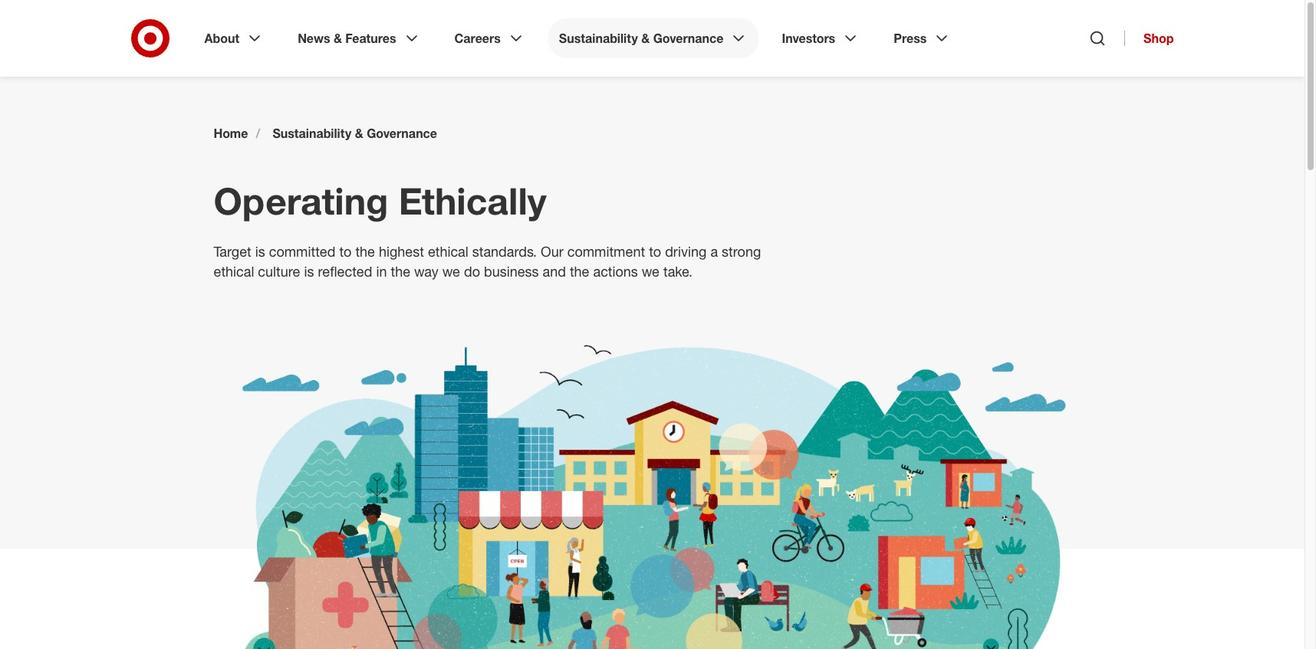 Task type: locate. For each thing, give the bounding box(es) containing it.
the right and at top
[[570, 263, 590, 280]]

ethical
[[428, 243, 469, 260], [214, 263, 254, 280]]

&
[[334, 31, 342, 46], [642, 31, 650, 46], [355, 126, 363, 141]]

sustainability & governance link
[[548, 18, 759, 58], [273, 126, 437, 141]]

1 vertical spatial sustainability & governance
[[273, 126, 437, 141]]

is up culture
[[255, 243, 265, 260]]

0 vertical spatial sustainability & governance
[[559, 31, 724, 46]]

our
[[541, 243, 564, 260]]

strong
[[722, 243, 761, 260]]

governance for the topmost sustainability & governance link
[[653, 31, 724, 46]]

0 horizontal spatial &
[[334, 31, 342, 46]]

we left 'do'
[[443, 263, 460, 280]]

business
[[484, 263, 539, 280]]

1 horizontal spatial ethical
[[428, 243, 469, 260]]

ethical up way
[[428, 243, 469, 260]]

0 vertical spatial is
[[255, 243, 265, 260]]

1 horizontal spatial to
[[649, 243, 661, 260]]

1 to from the left
[[339, 243, 352, 260]]

home
[[214, 126, 248, 141]]

press link
[[883, 18, 962, 58]]

diagram image
[[214, 319, 1091, 650]]

0 horizontal spatial ethical
[[214, 263, 254, 280]]

press
[[894, 31, 927, 46]]

1 vertical spatial governance
[[367, 126, 437, 141]]

1 vertical spatial sustainability & governance link
[[273, 126, 437, 141]]

2 horizontal spatial the
[[570, 263, 590, 280]]

sustainability & governance for the topmost sustainability & governance link
[[559, 31, 724, 46]]

operating ethically
[[214, 179, 547, 223]]

governance
[[653, 31, 724, 46], [367, 126, 437, 141]]

0 vertical spatial governance
[[653, 31, 724, 46]]

sustainability & governance
[[559, 31, 724, 46], [273, 126, 437, 141]]

to up reflected
[[339, 243, 352, 260]]

0 horizontal spatial sustainability & governance
[[273, 126, 437, 141]]

1 horizontal spatial the
[[391, 263, 411, 280]]

about
[[204, 31, 239, 46]]

way
[[414, 263, 439, 280]]

1 we from the left
[[443, 263, 460, 280]]

1 vertical spatial sustainability
[[273, 126, 352, 141]]

1 horizontal spatial governance
[[653, 31, 724, 46]]

is
[[255, 243, 265, 260], [304, 263, 314, 280]]

governance for sustainability & governance link to the left
[[367, 126, 437, 141]]

the right in
[[391, 263, 411, 280]]

1 horizontal spatial &
[[355, 126, 363, 141]]

& for home
[[355, 126, 363, 141]]

0 vertical spatial sustainability
[[559, 31, 638, 46]]

ethically
[[399, 179, 547, 223]]

to left driving
[[649, 243, 661, 260]]

0 horizontal spatial governance
[[367, 126, 437, 141]]

and
[[543, 263, 566, 280]]

0 horizontal spatial to
[[339, 243, 352, 260]]

1 horizontal spatial sustainability & governance
[[559, 31, 724, 46]]

sustainability & governance for sustainability & governance link to the left
[[273, 126, 437, 141]]

the up reflected
[[356, 243, 375, 260]]

ethical down target
[[214, 263, 254, 280]]

we left take.
[[642, 263, 660, 280]]

1 vertical spatial ethical
[[214, 263, 254, 280]]

0 horizontal spatial we
[[443, 263, 460, 280]]

1 vertical spatial is
[[304, 263, 314, 280]]

2 horizontal spatial &
[[642, 31, 650, 46]]

the
[[356, 243, 375, 260], [391, 263, 411, 280], [570, 263, 590, 280]]

commitment
[[568, 243, 645, 260]]

a
[[711, 243, 718, 260]]

features
[[346, 31, 396, 46]]

reflected
[[318, 263, 373, 280]]

is down committed
[[304, 263, 314, 280]]

0 horizontal spatial the
[[356, 243, 375, 260]]

1 horizontal spatial sustainability & governance link
[[548, 18, 759, 58]]

we
[[443, 263, 460, 280], [642, 263, 660, 280]]

0 vertical spatial ethical
[[428, 243, 469, 260]]

1 horizontal spatial we
[[642, 263, 660, 280]]

to
[[339, 243, 352, 260], [649, 243, 661, 260]]

in
[[376, 263, 387, 280]]

sustainability
[[559, 31, 638, 46], [273, 126, 352, 141]]



Task type: describe. For each thing, give the bounding box(es) containing it.
driving
[[665, 243, 707, 260]]

highest
[[379, 243, 424, 260]]

0 horizontal spatial is
[[255, 243, 265, 260]]

investors link
[[771, 18, 871, 58]]

0 vertical spatial sustainability & governance link
[[548, 18, 759, 58]]

committed
[[269, 243, 336, 260]]

1 horizontal spatial is
[[304, 263, 314, 280]]

news
[[298, 31, 330, 46]]

target
[[214, 243, 251, 260]]

& for about
[[334, 31, 342, 46]]

0 horizontal spatial sustainability & governance link
[[273, 126, 437, 141]]

do
[[464, 263, 480, 280]]

target is committed to the highest ethical standards. our commitment to driving a strong ethical culture is reflected in the way we do business and the actions we take.
[[214, 243, 761, 280]]

2 we from the left
[[642, 263, 660, 280]]

2 to from the left
[[649, 243, 661, 260]]

standards.
[[472, 243, 537, 260]]

careers
[[455, 31, 501, 46]]

news & features
[[298, 31, 396, 46]]

investors
[[782, 31, 836, 46]]

0 horizontal spatial sustainability
[[273, 126, 352, 141]]

about link
[[194, 18, 275, 58]]

take.
[[664, 263, 693, 280]]

actions
[[593, 263, 638, 280]]

news & features link
[[287, 18, 432, 58]]

1 horizontal spatial sustainability
[[559, 31, 638, 46]]

shop
[[1144, 31, 1174, 46]]

operating
[[214, 179, 389, 223]]

home link
[[214, 126, 248, 141]]

shop link
[[1125, 31, 1174, 46]]

culture
[[258, 263, 300, 280]]

careers link
[[444, 18, 536, 58]]



Task type: vqa. For each thing, say whether or not it's contained in the screenshot.
topmost Governance
yes



